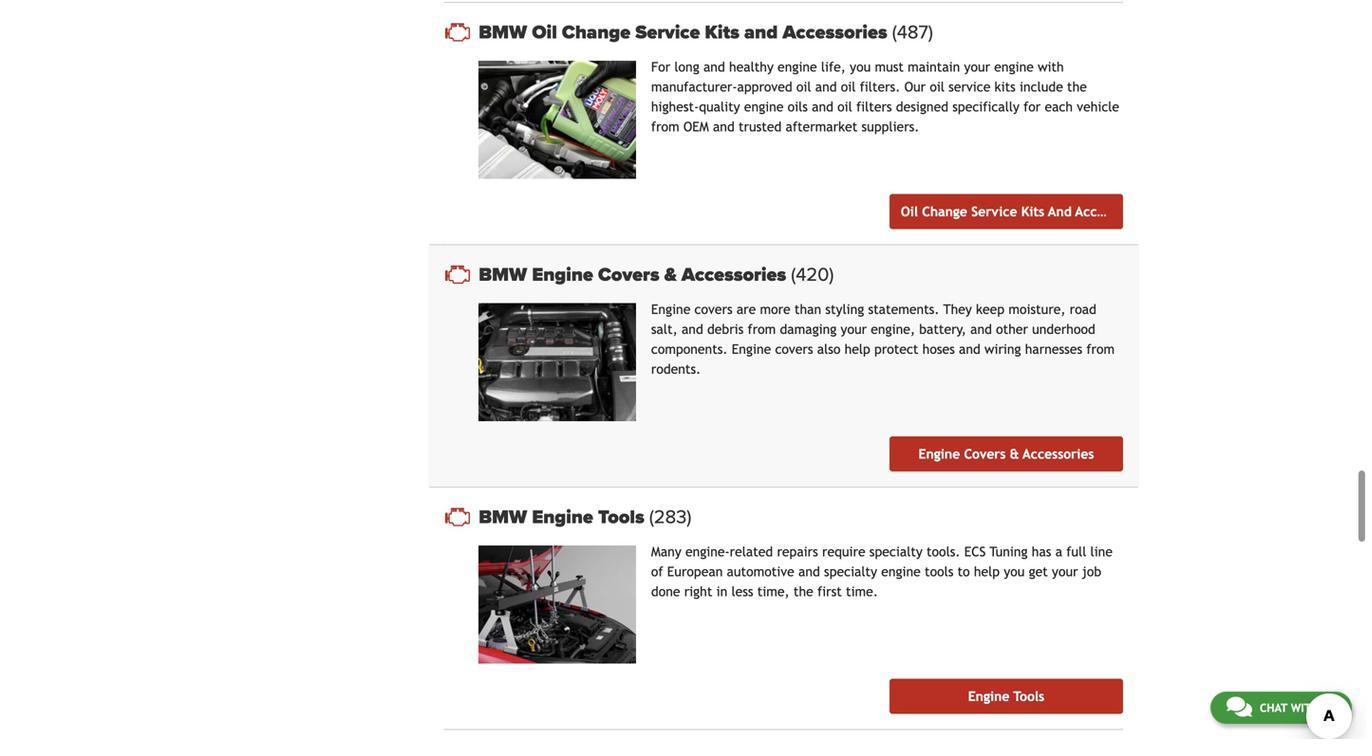 Task type: vqa. For each thing, say whether or not it's contained in the screenshot.
the topmost Change
yes



Task type: describe. For each thing, give the bounding box(es) containing it.
bmw for bmw                                                                                    engine covers & accessories
[[479, 263, 527, 286]]

right
[[684, 584, 712, 600]]

bmw                                                                                    oil change service kits and accessories
[[479, 21, 892, 44]]

related
[[730, 544, 773, 560]]

a
[[1056, 544, 1063, 560]]

other
[[996, 322, 1028, 337]]

vehicle
[[1077, 99, 1120, 114]]

job
[[1082, 564, 1102, 580]]

help inside engine covers are more than styling statements. they keep moisture, road salt, and debris from damaging your engine, battery, and other underhood components. engine covers also help protect hoses and wiring harnesses from rodents.
[[845, 342, 871, 357]]

less
[[732, 584, 753, 600]]

our
[[904, 79, 926, 94]]

oil change service kits and accessories
[[901, 204, 1147, 219]]

the inside 'many engine-related repairs require specialty tools. ecs tuning has a full line of european automotive and specialty engine tools to help you get your job done right in less time, the first time.'
[[794, 584, 813, 600]]

kits
[[995, 79, 1016, 94]]

done
[[651, 584, 680, 600]]

engine-
[[685, 544, 730, 560]]

the inside for long and healthy engine life, you must maintain your engine with manufacturer-approved oil and oil filters. our oil service kits include the highest-quality engine oils and oil filters designed specifically for each vehicle from oem and trusted aftermarket suppliers.
[[1067, 79, 1087, 94]]

bmw for bmw                                                                                    oil change service kits and accessories
[[479, 21, 527, 44]]

& inside engine covers & accessories link
[[1010, 447, 1019, 462]]

help inside 'many engine-related repairs require specialty tools. ecs tuning has a full line of european automotive and specialty engine tools to help you get your job done right in less time, the first time.'
[[974, 564, 1000, 580]]

engine down approved
[[744, 99, 784, 114]]

bmw for bmw                                                                                    engine tools
[[479, 506, 527, 529]]

engine,
[[871, 322, 915, 337]]

to
[[958, 564, 970, 580]]

first
[[817, 584, 842, 600]]

long
[[675, 59, 700, 75]]

0 horizontal spatial tools
[[598, 506, 644, 529]]

highest-
[[651, 99, 699, 114]]

harnesses
[[1025, 342, 1083, 357]]

of
[[651, 564, 663, 580]]

0 vertical spatial oil
[[532, 21, 557, 44]]

protect
[[875, 342, 919, 357]]

bmw                                                                                    engine tools link
[[479, 506, 1123, 529]]

1 vertical spatial from
[[748, 322, 776, 337]]

specifically
[[953, 99, 1020, 114]]

tools
[[925, 564, 954, 580]]

1 horizontal spatial covers
[[775, 342, 813, 357]]

than
[[795, 302, 821, 317]]

bmw                                                                                    engine covers & accessories
[[479, 263, 791, 286]]

for
[[1024, 99, 1041, 114]]

0 horizontal spatial change
[[562, 21, 631, 44]]

covers inside engine covers & accessories link
[[964, 447, 1006, 462]]

battery,
[[919, 322, 966, 337]]

engine tools thumbnail image image
[[479, 546, 636, 664]]

your inside 'many engine-related repairs require specialty tools. ecs tuning has a full line of european automotive and specialty engine tools to help you get your job done right in less time, the first time.'
[[1052, 564, 1078, 580]]

quality
[[699, 99, 740, 114]]

get
[[1029, 564, 1048, 580]]

and inside 'many engine-related repairs require specialty tools. ecs tuning has a full line of european automotive and specialty engine tools to help you get your job done right in less time, the first time.'
[[799, 564, 820, 580]]

tools.
[[927, 544, 960, 560]]

comments image
[[1227, 696, 1252, 719]]

0 vertical spatial kits
[[705, 21, 740, 44]]

filters.
[[860, 79, 900, 94]]

2 vertical spatial from
[[1087, 342, 1115, 357]]

in
[[716, 584, 728, 600]]

more
[[760, 302, 791, 317]]

1 horizontal spatial oil
[[901, 204, 918, 219]]

trusted
[[739, 119, 782, 134]]

oil change service kits and accessories thumbnail image image
[[479, 61, 636, 179]]

line
[[1091, 544, 1113, 560]]

oils
[[788, 99, 808, 114]]

ecs
[[964, 544, 986, 560]]

time,
[[757, 584, 790, 600]]

must
[[875, 59, 904, 75]]

engine tools
[[968, 689, 1045, 704]]

oem
[[683, 119, 709, 134]]

full
[[1067, 544, 1087, 560]]

require
[[822, 544, 866, 560]]

with inside 'link'
[[1291, 702, 1319, 715]]

repairs
[[777, 544, 818, 560]]

styling
[[825, 302, 864, 317]]



Task type: locate. For each thing, give the bounding box(es) containing it.
2 vertical spatial bmw
[[479, 506, 527, 529]]

0 vertical spatial covers
[[695, 302, 733, 317]]

0 vertical spatial service
[[635, 21, 700, 44]]

oil
[[532, 21, 557, 44], [901, 204, 918, 219]]

0 horizontal spatial with
[[1038, 59, 1064, 75]]

0 horizontal spatial covers
[[598, 263, 660, 286]]

many
[[651, 544, 681, 560]]

engine covers & accessories thumbnail image image
[[479, 303, 636, 421]]

2 horizontal spatial from
[[1087, 342, 1115, 357]]

healthy
[[729, 59, 774, 75]]

1 horizontal spatial you
[[1004, 564, 1025, 580]]

your
[[964, 59, 990, 75], [841, 322, 867, 337], [1052, 564, 1078, 580]]

engine
[[778, 59, 817, 75], [994, 59, 1034, 75], [744, 99, 784, 114], [881, 564, 921, 580]]

time.
[[846, 584, 878, 600]]

from down underhood at the right top
[[1087, 342, 1115, 357]]

1 vertical spatial kits
[[1021, 204, 1045, 219]]

aftermarket
[[786, 119, 858, 134]]

1 vertical spatial covers
[[775, 342, 813, 357]]

1 horizontal spatial service
[[971, 204, 1017, 219]]

1 vertical spatial the
[[794, 584, 813, 600]]

specialty
[[870, 544, 923, 560], [824, 564, 877, 580]]

0 horizontal spatial help
[[845, 342, 871, 357]]

covers up debris
[[695, 302, 733, 317]]

0 horizontal spatial your
[[841, 322, 867, 337]]

1 horizontal spatial your
[[964, 59, 990, 75]]

from
[[651, 119, 679, 134], [748, 322, 776, 337], [1087, 342, 1115, 357]]

engine up the kits
[[994, 59, 1034, 75]]

accessories
[[783, 21, 887, 44], [1075, 204, 1147, 219], [682, 263, 786, 286], [1023, 447, 1094, 462]]

are
[[737, 302, 756, 317]]

1 horizontal spatial the
[[1067, 79, 1087, 94]]

bmw
[[479, 21, 527, 44], [479, 263, 527, 286], [479, 506, 527, 529]]

chat with us link
[[1210, 692, 1352, 724]]

oil down life,
[[841, 79, 856, 94]]

life,
[[821, 59, 846, 75]]

1 vertical spatial change
[[922, 204, 967, 219]]

0 vertical spatial bmw
[[479, 21, 527, 44]]

oil up oil change service kits and accessories thumbnail image
[[532, 21, 557, 44]]

debris
[[707, 322, 744, 337]]

kits
[[705, 21, 740, 44], [1021, 204, 1045, 219]]

engine covers & accessories
[[919, 447, 1094, 462]]

automotive
[[727, 564, 795, 580]]

engine
[[532, 263, 593, 286], [651, 302, 691, 317], [732, 342, 771, 357], [919, 447, 960, 462], [532, 506, 593, 529], [968, 689, 1010, 704]]

3 bmw from the top
[[479, 506, 527, 529]]

us
[[1322, 702, 1336, 715]]

they
[[943, 302, 972, 317]]

1 horizontal spatial from
[[748, 322, 776, 337]]

2 bmw from the top
[[479, 263, 527, 286]]

1 horizontal spatial kits
[[1021, 204, 1045, 219]]

covers
[[695, 302, 733, 317], [775, 342, 813, 357]]

your up service
[[964, 59, 990, 75]]

1 vertical spatial your
[[841, 322, 867, 337]]

filters
[[856, 99, 892, 114]]

for
[[651, 59, 671, 75]]

0 vertical spatial help
[[845, 342, 871, 357]]

0 vertical spatial covers
[[598, 263, 660, 286]]

1 horizontal spatial change
[[922, 204, 967, 219]]

you inside 'many engine-related repairs require specialty tools. ecs tuning has a full line of european automotive and specialty engine tools to help you get your job done right in less time, the first time.'
[[1004, 564, 1025, 580]]

oil down maintain
[[930, 79, 945, 94]]

from down more
[[748, 322, 776, 337]]

tools
[[598, 506, 644, 529], [1014, 689, 1045, 704]]

1 vertical spatial with
[[1291, 702, 1319, 715]]

include
[[1020, 79, 1063, 94]]

0 vertical spatial your
[[964, 59, 990, 75]]

for long and healthy engine life, you must maintain your engine with manufacturer-approved oil and oil filters. our oil service kits include the highest-quality engine oils and oil filters designed specifically for each vehicle from oem and trusted aftermarket suppliers.
[[651, 59, 1120, 134]]

from down highest-
[[651, 119, 679, 134]]

1 bmw from the top
[[479, 21, 527, 44]]

you down the tuning
[[1004, 564, 1025, 580]]

from inside for long and healthy engine life, you must maintain your engine with manufacturer-approved oil and oil filters. our oil service kits include the highest-quality engine oils and oil filters designed specifically for each vehicle from oem and trusted aftermarket suppliers.
[[651, 119, 679, 134]]

service
[[635, 21, 700, 44], [971, 204, 1017, 219]]

designed
[[896, 99, 949, 114]]

covers
[[598, 263, 660, 286], [964, 447, 1006, 462]]

bmw                                                                                    engine covers & accessories link
[[479, 263, 1123, 286]]

underhood
[[1032, 322, 1096, 337]]

maintain
[[908, 59, 960, 75]]

your inside engine covers are more than styling statements. they keep moisture, road salt, and debris from damaging your engine, battery, and other underhood components. engine covers also help protect hoses and wiring harnesses from rodents.
[[841, 322, 867, 337]]

specialty left tools.
[[870, 544, 923, 560]]

the left first
[[794, 584, 813, 600]]

your inside for long and healthy engine life, you must maintain your engine with manufacturer-approved oil and oil filters. our oil service kits include the highest-quality engine oils and oil filters designed specifically for each vehicle from oem and trusted aftermarket suppliers.
[[964, 59, 990, 75]]

0 horizontal spatial kits
[[705, 21, 740, 44]]

suppliers.
[[862, 119, 920, 134]]

has
[[1032, 544, 1052, 560]]

0 horizontal spatial the
[[794, 584, 813, 600]]

road
[[1070, 302, 1097, 317]]

oil up oils
[[797, 79, 811, 94]]

change
[[562, 21, 631, 44], [922, 204, 967, 219]]

engine inside 'many engine-related repairs require specialty tools. ecs tuning has a full line of european automotive and specialty engine tools to help you get your job done right in less time, the first time.'
[[881, 564, 921, 580]]

engine covers & accessories link
[[890, 437, 1123, 472]]

engine left tools
[[881, 564, 921, 580]]

1 horizontal spatial help
[[974, 564, 1000, 580]]

components.
[[651, 342, 728, 357]]

with
[[1038, 59, 1064, 75], [1291, 702, 1319, 715]]

you right life,
[[850, 59, 871, 75]]

damaging
[[780, 322, 837, 337]]

service
[[949, 79, 991, 94]]

european
[[667, 564, 723, 580]]

chat with us
[[1260, 702, 1336, 715]]

1 horizontal spatial tools
[[1014, 689, 1045, 704]]

salt,
[[651, 322, 678, 337]]

1 horizontal spatial &
[[1010, 447, 1019, 462]]

1 vertical spatial help
[[974, 564, 1000, 580]]

you
[[850, 59, 871, 75], [1004, 564, 1025, 580]]

1 vertical spatial oil
[[901, 204, 918, 219]]

approved
[[737, 79, 793, 94]]

your down the a
[[1052, 564, 1078, 580]]

bmw                                                                                    oil change service kits and accessories link
[[479, 21, 1123, 44]]

engine tools link
[[890, 679, 1123, 714]]

1 vertical spatial covers
[[964, 447, 1006, 462]]

0 vertical spatial you
[[850, 59, 871, 75]]

help right the also
[[845, 342, 871, 357]]

and
[[744, 21, 778, 44], [704, 59, 725, 75], [815, 79, 837, 94], [812, 99, 834, 114], [713, 119, 735, 134], [1048, 204, 1072, 219], [682, 322, 703, 337], [970, 322, 992, 337], [959, 342, 981, 357], [799, 564, 820, 580]]

1 horizontal spatial with
[[1291, 702, 1319, 715]]

help right the to
[[974, 564, 1000, 580]]

with left us
[[1291, 702, 1319, 715]]

statements.
[[868, 302, 940, 317]]

rodents.
[[651, 362, 701, 377]]

with up include
[[1038, 59, 1064, 75]]

tuning
[[990, 544, 1028, 560]]

0 vertical spatial change
[[562, 21, 631, 44]]

0 vertical spatial &
[[664, 263, 677, 286]]

each
[[1045, 99, 1073, 114]]

covers down damaging
[[775, 342, 813, 357]]

2 horizontal spatial your
[[1052, 564, 1078, 580]]

bmw                                                                                    engine tools
[[479, 506, 649, 529]]

the up each
[[1067, 79, 1087, 94]]

your down styling
[[841, 322, 867, 337]]

1 vertical spatial bmw
[[479, 263, 527, 286]]

2 vertical spatial your
[[1052, 564, 1078, 580]]

keep
[[976, 302, 1005, 317]]

0 vertical spatial from
[[651, 119, 679, 134]]

also
[[817, 342, 841, 357]]

oil down suppliers.
[[901, 204, 918, 219]]

0 horizontal spatial service
[[635, 21, 700, 44]]

many engine-related repairs require specialty tools. ecs tuning has a full line of european automotive and specialty engine tools to help you get your job done right in less time, the first time.
[[651, 544, 1113, 600]]

manufacturer-
[[651, 79, 737, 94]]

hoses
[[923, 342, 955, 357]]

with inside for long and healthy engine life, you must maintain your engine with manufacturer-approved oil and oil filters. our oil service kits include the highest-quality engine oils and oil filters designed specifically for each vehicle from oem and trusted aftermarket suppliers.
[[1038, 59, 1064, 75]]

0 horizontal spatial covers
[[695, 302, 733, 317]]

chat
[[1260, 702, 1288, 715]]

engine down bmw                                                                                    oil change service kits and accessories link
[[778, 59, 817, 75]]

moisture,
[[1009, 302, 1066, 317]]

0 vertical spatial the
[[1067, 79, 1087, 94]]

1 vertical spatial you
[[1004, 564, 1025, 580]]

oil left filters
[[838, 99, 852, 114]]

0 horizontal spatial &
[[664, 263, 677, 286]]

&
[[664, 263, 677, 286], [1010, 447, 1019, 462]]

0 vertical spatial with
[[1038, 59, 1064, 75]]

1 vertical spatial tools
[[1014, 689, 1045, 704]]

0 horizontal spatial from
[[651, 119, 679, 134]]

specialty down require
[[824, 564, 877, 580]]

the
[[1067, 79, 1087, 94], [794, 584, 813, 600]]

you inside for long and healthy engine life, you must maintain your engine with manufacturer-approved oil and oil filters. our oil service kits include the highest-quality engine oils and oil filters designed specifically for each vehicle from oem and trusted aftermarket suppliers.
[[850, 59, 871, 75]]

wiring
[[985, 342, 1021, 357]]

0 horizontal spatial oil
[[532, 21, 557, 44]]

1 vertical spatial &
[[1010, 447, 1019, 462]]

0 horizontal spatial you
[[850, 59, 871, 75]]

0 vertical spatial specialty
[[870, 544, 923, 560]]

1 horizontal spatial covers
[[964, 447, 1006, 462]]

engine covers are more than styling statements. they keep moisture, road salt, and debris from damaging your engine, battery, and other underhood components. engine covers also help protect hoses and wiring harnesses from rodents.
[[651, 302, 1115, 377]]

oil change service kits and accessories link
[[890, 194, 1147, 229]]

1 vertical spatial specialty
[[824, 564, 877, 580]]

1 vertical spatial service
[[971, 204, 1017, 219]]

0 vertical spatial tools
[[598, 506, 644, 529]]

oil
[[797, 79, 811, 94], [841, 79, 856, 94], [930, 79, 945, 94], [838, 99, 852, 114]]



